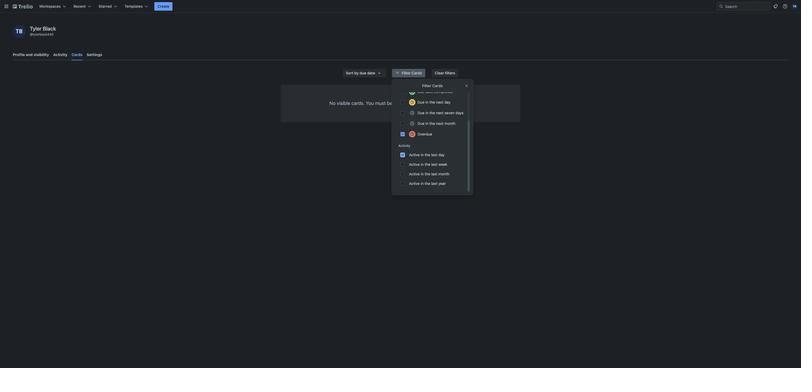 Task type: vqa. For each thing, say whether or not it's contained in the screenshot.
the bottommost The Tyler Black (Tylerblack440) image
yes



Task type: locate. For each thing, give the bounding box(es) containing it.
the for due in the next seven days
[[430, 111, 435, 115]]

active for active in the last day
[[409, 153, 420, 157]]

day for due in the next day
[[445, 100, 451, 105]]

profile and visibility
[[13, 52, 49, 57]]

1 horizontal spatial cards
[[412, 71, 422, 75]]

due
[[418, 89, 425, 94], [418, 100, 425, 105], [418, 111, 425, 115], [418, 121, 425, 126]]

no
[[330, 101, 336, 106]]

sort by due date
[[346, 71, 375, 75]]

filter cards
[[402, 71, 422, 75], [422, 84, 443, 88]]

0 vertical spatial filter
[[402, 71, 411, 75]]

in down active in the last month
[[421, 182, 424, 186]]

black
[[43, 26, 56, 32]]

1 vertical spatial activity
[[399, 144, 410, 148]]

cards left "clear"
[[412, 71, 422, 75]]

the left it
[[430, 100, 435, 105]]

the
[[430, 100, 435, 105], [430, 111, 435, 115], [430, 121, 435, 126], [425, 153, 430, 157], [425, 162, 430, 167], [425, 172, 430, 177], [425, 182, 430, 186]]

activity
[[53, 52, 67, 57], [399, 144, 410, 148]]

1 vertical spatial month
[[439, 172, 450, 177]]

in for due in the next seven days
[[426, 111, 429, 115]]

in
[[426, 100, 429, 105], [426, 111, 429, 115], [426, 121, 429, 126], [421, 153, 424, 157], [421, 162, 424, 167], [421, 172, 424, 177], [421, 182, 424, 186]]

card
[[418, 101, 427, 106]]

0 vertical spatial month
[[445, 121, 456, 126]]

1 next from the top
[[436, 100, 444, 105]]

sort
[[346, 71, 353, 75]]

month
[[445, 121, 456, 126], [439, 172, 450, 177]]

next left seven
[[436, 111, 444, 115]]

templates button
[[121, 2, 151, 11]]

due date completed
[[418, 89, 453, 94]]

2 vertical spatial cards
[[432, 84, 443, 88]]

overdue
[[418, 132, 432, 137]]

day up week
[[439, 153, 445, 157]]

next right the for
[[436, 100, 444, 105]]

search image
[[719, 4, 724, 9]]

activity left cards link at top left
[[53, 52, 67, 57]]

1 horizontal spatial filter cards
[[422, 84, 443, 88]]

week
[[439, 162, 447, 167]]

4 due from the top
[[418, 121, 425, 126]]

be
[[387, 101, 392, 106]]

1 active from the top
[[409, 153, 420, 157]]

due up the overdue
[[418, 121, 425, 126]]

active up active in the last year
[[409, 172, 420, 177]]

1 vertical spatial date
[[426, 89, 433, 94]]

1 vertical spatial next
[[436, 111, 444, 115]]

due up card
[[418, 89, 425, 94]]

to
[[408, 101, 413, 106], [439, 101, 444, 106]]

due for due in the next month
[[418, 121, 425, 126]]

to right it
[[439, 101, 444, 106]]

1 due from the top
[[418, 89, 425, 94]]

0 horizontal spatial cards
[[72, 52, 82, 57]]

next for day
[[436, 100, 444, 105]]

3 active from the top
[[409, 172, 420, 177]]

date right due
[[367, 71, 375, 75]]

date up due in the next day
[[426, 89, 433, 94]]

it
[[435, 101, 438, 106]]

due right a
[[418, 100, 425, 105]]

appear
[[445, 101, 460, 106]]

next down due in the next seven days
[[436, 121, 444, 126]]

cards
[[72, 52, 82, 57], [412, 71, 422, 75], [432, 84, 443, 88]]

active in the last day
[[409, 153, 445, 157]]

completed
[[434, 89, 453, 94]]

activity up active in the last day
[[399, 144, 410, 148]]

date
[[367, 71, 375, 75], [426, 89, 433, 94]]

0 horizontal spatial date
[[367, 71, 375, 75]]

the for active in the last month
[[425, 172, 430, 177]]

activity link
[[53, 50, 67, 60]]

in up active in the last year
[[421, 172, 424, 177]]

0 horizontal spatial to
[[408, 101, 413, 106]]

next for seven
[[436, 111, 444, 115]]

2 vertical spatial next
[[436, 121, 444, 126]]

0 vertical spatial day
[[445, 100, 451, 105]]

profile and visibility link
[[13, 50, 49, 60]]

last down active in the last week
[[431, 172, 438, 177]]

2 active from the top
[[409, 162, 420, 167]]

day up seven
[[445, 100, 451, 105]]

1 to from the left
[[408, 101, 413, 106]]

visibility
[[34, 52, 49, 57]]

3 next from the top
[[436, 121, 444, 126]]

the for active in the last year
[[425, 182, 430, 186]]

active up active in the last week
[[409, 153, 420, 157]]

1 vertical spatial cards
[[412, 71, 422, 75]]

due down card
[[418, 111, 425, 115]]

close popover image
[[465, 84, 469, 88]]

in left it
[[426, 100, 429, 105]]

next for month
[[436, 121, 444, 126]]

last left week
[[431, 162, 438, 167]]

cards link
[[72, 50, 82, 60]]

filter inside button
[[402, 71, 411, 75]]

cards inside button
[[412, 71, 422, 75]]

0 horizontal spatial filter
[[402, 71, 411, 75]]

the up active in the last week
[[425, 153, 430, 157]]

filter
[[402, 71, 411, 75], [422, 84, 431, 88]]

2 next from the top
[[436, 111, 444, 115]]

month for active in the last month
[[439, 172, 450, 177]]

cards right activity link
[[72, 52, 82, 57]]

1 horizontal spatial activity
[[399, 144, 410, 148]]

month down seven
[[445, 121, 456, 126]]

to left a
[[408, 101, 413, 106]]

the up the overdue
[[430, 121, 435, 126]]

2 due from the top
[[418, 100, 425, 105]]

in up active in the last week
[[421, 153, 424, 157]]

next
[[436, 100, 444, 105], [436, 111, 444, 115], [436, 121, 444, 126]]

settings link
[[87, 50, 102, 60]]

1 vertical spatial day
[[439, 153, 445, 157]]

day
[[445, 100, 451, 105], [439, 153, 445, 157]]

0 vertical spatial next
[[436, 100, 444, 105]]

in for active in the last month
[[421, 172, 424, 177]]

filters
[[445, 71, 455, 75]]

cards.
[[352, 101, 365, 106]]

0 horizontal spatial filter cards
[[402, 71, 422, 75]]

last left year
[[431, 182, 438, 186]]

active down active in the last month
[[409, 182, 420, 186]]

the for due in the next day
[[430, 100, 435, 105]]

visible
[[337, 101, 350, 106]]

last
[[431, 153, 438, 157], [431, 162, 438, 167], [431, 172, 438, 177], [431, 182, 438, 186]]

back to home image
[[13, 2, 33, 11]]

must
[[375, 101, 386, 106]]

a
[[414, 101, 416, 106]]

sort by due date button
[[343, 69, 386, 77]]

in for due in the next month
[[426, 121, 429, 126]]

due for due in the next day
[[418, 100, 425, 105]]

1 vertical spatial filter
[[422, 84, 431, 88]]

0 vertical spatial date
[[367, 71, 375, 75]]

active down active in the last day
[[409, 162, 420, 167]]

starred
[[99, 4, 112, 9]]

3 due from the top
[[418, 111, 425, 115]]

the down active in the last month
[[425, 182, 430, 186]]

1 last from the top
[[431, 153, 438, 157]]

2 horizontal spatial cards
[[432, 84, 443, 88]]

due in the next day
[[418, 100, 451, 105]]

by
[[354, 71, 359, 75]]

4 last from the top
[[431, 182, 438, 186]]

added
[[394, 101, 407, 106]]

primary element
[[0, 0, 801, 13]]

4 active from the top
[[409, 182, 420, 186]]

clear
[[435, 71, 444, 75]]

1 horizontal spatial to
[[439, 101, 444, 106]]

settings
[[87, 52, 102, 57]]

create
[[158, 4, 169, 9]]

recent button
[[70, 2, 94, 11]]

no visible cards. you must be added to a card for it to appear here.
[[330, 101, 472, 106]]

active in the last year
[[409, 182, 446, 186]]

seven
[[445, 111, 455, 115]]

last up active in the last week
[[431, 153, 438, 157]]

due for due date completed
[[418, 89, 425, 94]]

@
[[30, 32, 33, 36]]

filter cards button
[[392, 69, 425, 77]]

0 vertical spatial filter cards
[[402, 71, 422, 75]]

3 last from the top
[[431, 172, 438, 177]]

in down the for
[[426, 111, 429, 115]]

cards up due date completed
[[432, 84, 443, 88]]

2 last from the top
[[431, 162, 438, 167]]

filter cards inside button
[[402, 71, 422, 75]]

0 horizontal spatial activity
[[53, 52, 67, 57]]

the up active in the last year
[[425, 172, 430, 177]]

the down active in the last day
[[425, 162, 430, 167]]

active
[[409, 153, 420, 157], [409, 162, 420, 167], [409, 172, 420, 177], [409, 182, 420, 186]]

for
[[428, 101, 434, 106]]

due in the next month
[[418, 121, 456, 126]]

the for active in the last week
[[425, 162, 430, 167]]

workspaces button
[[36, 2, 69, 11]]

the down the for
[[430, 111, 435, 115]]

tyler black (tylerblack440) image
[[13, 25, 26, 38]]

in down active in the last day
[[421, 162, 424, 167]]

month down week
[[439, 172, 450, 177]]

in up the overdue
[[426, 121, 429, 126]]

year
[[439, 182, 446, 186]]

active for active in the last year
[[409, 182, 420, 186]]



Task type: describe. For each thing, give the bounding box(es) containing it.
profile
[[13, 52, 25, 57]]

in for active in the last day
[[421, 153, 424, 157]]

due
[[360, 71, 366, 75]]

due in the next seven days
[[418, 111, 464, 115]]

last for month
[[431, 172, 438, 177]]

in for active in the last week
[[421, 162, 424, 167]]

recent
[[73, 4, 86, 9]]

Search field
[[724, 2, 770, 10]]

0 vertical spatial activity
[[53, 52, 67, 57]]

1 vertical spatial filter cards
[[422, 84, 443, 88]]

active for active in the last week
[[409, 162, 420, 167]]

tylerblack440
[[33, 32, 54, 36]]

last for week
[[431, 162, 438, 167]]

last for year
[[431, 182, 438, 186]]

active in the last month
[[409, 172, 450, 177]]

tyler
[[30, 26, 42, 32]]

2 to from the left
[[439, 101, 444, 106]]

due for due in the next seven days
[[418, 111, 425, 115]]

you
[[366, 101, 374, 106]]

1 horizontal spatial date
[[426, 89, 433, 94]]

the for due in the next month
[[430, 121, 435, 126]]

days
[[456, 111, 464, 115]]

day for active in the last day
[[439, 153, 445, 157]]

clear filters
[[435, 71, 455, 75]]

here.
[[461, 101, 472, 106]]

last for day
[[431, 153, 438, 157]]

date inside dropdown button
[[367, 71, 375, 75]]

clear filters button
[[432, 69, 459, 77]]

active for active in the last month
[[409, 172, 420, 177]]

starred button
[[95, 2, 120, 11]]

0 vertical spatial cards
[[72, 52, 82, 57]]

open information menu image
[[783, 4, 788, 9]]

in for due in the next day
[[426, 100, 429, 105]]

month for due in the next month
[[445, 121, 456, 126]]

templates
[[125, 4, 143, 9]]

and
[[26, 52, 33, 57]]

0 notifications image
[[773, 3, 779, 10]]

in for active in the last year
[[421, 182, 424, 186]]

create button
[[154, 2, 173, 11]]

the for active in the last day
[[425, 153, 430, 157]]

workspaces
[[39, 4, 61, 9]]

1 horizontal spatial filter
[[422, 84, 431, 88]]

tyler black @ tylerblack440
[[30, 26, 56, 36]]

active in the last week
[[409, 162, 447, 167]]

tyler black (tylerblack440) image
[[792, 3, 798, 10]]



